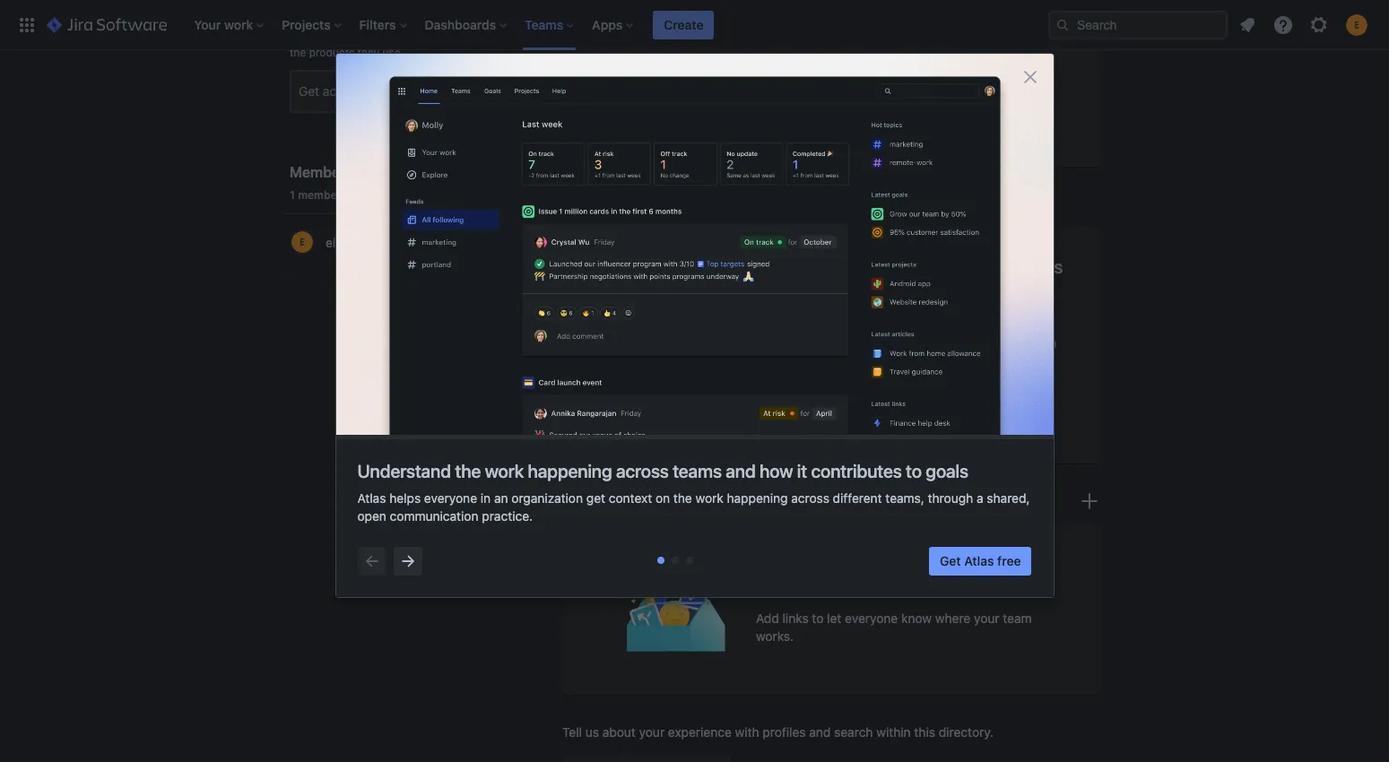 Task type: vqa. For each thing, say whether or not it's contained in the screenshot.
the left "Get Atlas free"
yes



Task type: locate. For each thing, give the bounding box(es) containing it.
0 vertical spatial it
[[1010, 353, 1018, 368]]

0 vertical spatial team
[[1028, 335, 1057, 351]]

1 horizontal spatial everyone
[[845, 611, 898, 626]]

work inside this team's products stay updated on the team's work by joining the products they use.
[[432, 33, 456, 47]]

team inside help teammates see a summary of what your team works on, the current status and the goals it contributes to.
[[1028, 335, 1057, 351]]

0 vertical spatial by
[[459, 33, 471, 47]]

current
[[844, 353, 886, 368]]

atlas up open on the left
[[357, 491, 386, 506]]

team's up updated
[[322, 13, 367, 30]]

today
[[801, 29, 827, 40], [801, 68, 827, 80]]

1 horizontal spatial on
[[656, 491, 670, 506]]

and left how
[[726, 461, 756, 482]]

0 horizontal spatial everyone
[[424, 491, 477, 506]]

the down powered by atlas link
[[954, 353, 972, 368]]

on,
[[801, 353, 819, 368]]

0 vertical spatial a
[[885, 335, 892, 351]]

team right where
[[1003, 611, 1032, 626]]

app
[[819, 91, 841, 106]]

1 vertical spatial on
[[831, 278, 851, 298]]

go
[[614, 29, 628, 40], [614, 68, 628, 80]]

0 vertical spatial goals
[[976, 353, 1007, 368]]

0 vertical spatial market
[[643, 29, 675, 40]]

0 vertical spatial go
[[614, 29, 628, 40]]

free
[[831, 412, 855, 428], [997, 553, 1021, 569]]

to
[[631, 29, 640, 40], [631, 68, 640, 80], [650, 196, 664, 212], [906, 461, 922, 482], [812, 611, 824, 626]]

0 horizontal spatial across
[[616, 461, 669, 482]]

0 vertical spatial go to market sample
[[614, 29, 712, 40]]

you created this today down the guides on the right top of page
[[722, 29, 827, 40]]

1 vertical spatial across
[[791, 491, 830, 506]]

your inside add links to let everyone know where your team works.
[[974, 611, 1000, 626]]

1 vertical spatial go to market sample
[[614, 68, 712, 80]]

1 vertical spatial it
[[797, 461, 807, 482]]

you down the docs
[[722, 68, 739, 80]]

1 horizontal spatial create
[[664, 17, 704, 32]]

get atlas free up where
[[940, 553, 1021, 569]]

1 vertical spatial what
[[967, 335, 995, 351]]

add
[[756, 611, 779, 626]]

get
[[774, 412, 795, 428], [940, 553, 961, 569]]

go for publish support docs
[[614, 68, 628, 80]]

and left search
[[809, 725, 831, 740]]

2 vertical spatial work
[[696, 491, 724, 506]]

0 horizontal spatial a
[[885, 335, 892, 351]]

created for publish support docs
[[742, 68, 778, 80]]

2 go from the top
[[614, 68, 628, 80]]

work left joining
[[432, 33, 456, 47]]

go for create product guides
[[614, 29, 628, 40]]

see
[[763, 256, 794, 277]]

on left use.
[[360, 33, 373, 47]]

1 horizontal spatial more
[[917, 412, 947, 428]]

more right learn
[[917, 412, 947, 428]]

2 you created this today from the top
[[722, 68, 827, 80]]

free inside understand the work happening across teams and how it contributes to goals dialog
[[997, 553, 1021, 569]]

and down summary
[[929, 353, 950, 368]]

1 vertical spatial you
[[722, 68, 739, 80]]

team inside add links to let everyone know where your team works.
[[1003, 611, 1032, 626]]

0 vertical spatial everyone
[[424, 491, 477, 506]]

team for help teammates see a summary of what your team works on, the current status and the goals it contributes to.
[[1028, 335, 1057, 351]]

0 horizontal spatial by
[[459, 33, 471, 47]]

everyone inside add links to let everyone know where your team works.
[[845, 611, 898, 626]]

0 vertical spatial this
[[781, 29, 798, 40]]

Search field
[[1048, 10, 1228, 39]]

working
[[763, 278, 827, 298]]

everyone
[[424, 491, 477, 506], [845, 611, 898, 626]]

atlas up where
[[964, 553, 994, 569]]

get atlas free button down to.
[[763, 406, 866, 435]]

0 horizontal spatial it
[[797, 461, 807, 482]]

an
[[494, 491, 508, 506]]

get for top get atlas free button
[[774, 412, 795, 428]]

the down this
[[290, 46, 306, 59]]

everyone inside understand the work happening across teams and how it contributes to goals atlas helps everyone in an organization get context on the work happening across different teams, through a shared, open communication practice.
[[424, 491, 477, 506]]

search
[[834, 725, 873, 740]]

market down publish support docs
[[643, 68, 675, 80]]

to up the publish
[[631, 29, 640, 40]]

2 vertical spatial on
[[656, 491, 670, 506]]

with
[[735, 725, 759, 740]]

add link image
[[1079, 490, 1101, 512]]

your right about
[[639, 725, 665, 740]]

0 horizontal spatial get
[[774, 412, 795, 428]]

across down how
[[791, 491, 830, 506]]

1 created from the top
[[742, 29, 778, 40]]

0 vertical spatial status
[[827, 256, 877, 277]]

you created this today
[[722, 29, 827, 40], [722, 68, 827, 80]]

1 vertical spatial market
[[643, 68, 675, 80]]

of inside see the status of what team rocket is working on
[[881, 256, 897, 277]]

2 horizontal spatial work
[[696, 491, 724, 506]]

and inside understand the work happening across teams and how it contributes to goals atlas helps everyone in an organization get context on the work happening across different teams, through a shared, open communication practice.
[[726, 461, 756, 482]]

0 horizontal spatial team's
[[322, 13, 367, 30]]

0 horizontal spatial on
[[360, 33, 373, 47]]

0 vertical spatial created
[[742, 29, 778, 40]]

get up where
[[940, 553, 961, 569]]

create for create
[[664, 17, 704, 32]]

get up how
[[774, 412, 795, 428]]

get atlas free button inside understand the work happening across teams and how it contributes to goals dialog
[[929, 547, 1032, 576]]

more
[[607, 139, 631, 151], [917, 412, 947, 428]]

search image
[[1056, 17, 1070, 32]]

team down is
[[1028, 335, 1057, 351]]

products left they
[[309, 46, 354, 59]]

directory.
[[939, 725, 994, 740]]

powered
[[781, 309, 825, 323]]

create up the publish
[[614, 12, 653, 27]]

goals up through
[[926, 461, 969, 482]]

0 vertical spatial you created this today
[[722, 29, 827, 40]]

sample down create product guides at the top
[[678, 29, 712, 40]]

to up teams,
[[906, 461, 922, 482]]

2 you from the top
[[722, 68, 739, 80]]

sample down support
[[678, 68, 712, 80]]

get atlas free for get atlas free button in understand the work happening across teams and how it contributes to goals dialog
[[940, 553, 1021, 569]]

1 vertical spatial get atlas free
[[940, 553, 1021, 569]]

a left shared,
[[977, 491, 984, 506]]

more inside button
[[917, 412, 947, 428]]

your inside help teammates see a summary of what your team works on, the current status and the goals it contributes to.
[[999, 335, 1024, 351]]

1 vertical spatial get
[[940, 553, 961, 569]]

goals down powered by atlas link
[[976, 353, 1007, 368]]

create
[[614, 12, 653, 27], [664, 17, 704, 32]]

1
[[290, 188, 295, 202]]

0 horizontal spatial of
[[881, 256, 897, 277]]

products up use.
[[370, 13, 431, 30]]

they
[[357, 46, 380, 59]]

the up working
[[798, 256, 823, 277]]

what inside help teammates see a summary of what your team works on, the current status and the goals it contributes to.
[[967, 335, 995, 351]]

go to market sample down product
[[614, 29, 712, 40]]

1 horizontal spatial it
[[1010, 353, 1018, 368]]

1 horizontal spatial what
[[967, 335, 995, 351]]

1 horizontal spatial a
[[977, 491, 984, 506]]

created down the guides on the right top of page
[[742, 29, 778, 40]]

0 horizontal spatial create
[[614, 12, 653, 27]]

jira software image
[[47, 14, 167, 35], [47, 14, 167, 35]]

1 you created this today from the top
[[722, 29, 827, 40]]

it
[[1010, 353, 1018, 368], [797, 461, 807, 482]]

us
[[585, 725, 599, 740]]

work down teams
[[696, 491, 724, 506]]

1 vertical spatial get atlas free button
[[929, 547, 1032, 576]]

1 horizontal spatial by
[[828, 309, 840, 323]]

your
[[999, 335, 1024, 351], [974, 611, 1000, 626], [639, 725, 665, 740]]

0 horizontal spatial happening
[[528, 461, 612, 482]]

1 horizontal spatial happening
[[727, 491, 788, 506]]

1 horizontal spatial get
[[940, 553, 961, 569]]

the right updated
[[376, 33, 392, 47]]

see
[[861, 335, 882, 351]]

1 vertical spatial of
[[952, 335, 964, 351]]

free down to.
[[831, 412, 855, 428]]

learn more
[[880, 412, 947, 428]]

1 horizontal spatial work
[[485, 461, 524, 482]]

2 market from the top
[[643, 68, 675, 80]]

0 horizontal spatial free
[[831, 412, 855, 428]]

1 vertical spatial created
[[742, 68, 778, 80]]

you for docs
[[722, 68, 739, 80]]

status up the "powered by atlas"
[[827, 256, 877, 277]]

2 go to market sample from the top
[[614, 68, 712, 80]]

and
[[752, 91, 774, 106], [929, 353, 950, 368], [726, 461, 756, 482], [809, 725, 831, 740]]

different
[[833, 491, 882, 506]]

1 vertical spatial free
[[997, 553, 1021, 569]]

open image
[[483, 81, 505, 102]]

0 vertical spatial of
[[881, 256, 897, 277]]

work up an
[[485, 461, 524, 482]]

on right context
[[656, 491, 670, 506]]

0 horizontal spatial products
[[309, 46, 354, 59]]

0 vertical spatial sample
[[678, 29, 712, 40]]

0 horizontal spatial what
[[901, 256, 940, 277]]

created up illustrations for website and mobile app
[[742, 68, 778, 80]]

more right the show
[[607, 139, 631, 151]]

everyone right let
[[845, 611, 898, 626]]

create inside button
[[664, 17, 704, 32]]

context
[[609, 491, 652, 506]]

happening
[[528, 461, 612, 482], [727, 491, 788, 506]]

created
[[742, 29, 778, 40], [742, 68, 778, 80]]

1 go from the top
[[614, 29, 628, 40]]

1 vertical spatial sample
[[678, 68, 712, 80]]

of inside help teammates see a summary of what your team works on, the current status and the goals it contributes to.
[[952, 335, 964, 351]]

of up powered by atlas link
[[881, 256, 897, 277]]

0 vertical spatial on
[[360, 33, 373, 47]]

1 you from the top
[[722, 29, 739, 40]]

0 horizontal spatial more
[[607, 139, 631, 151]]

publish support docs
[[614, 51, 737, 66]]

1 vertical spatial you created this today
[[722, 68, 827, 80]]

publish
[[614, 51, 657, 66]]

in
[[481, 491, 491, 506]]

get inside understand the work happening across teams and how it contributes to goals dialog
[[940, 553, 961, 569]]

stay
[[290, 33, 312, 47]]

create up support
[[664, 17, 704, 32]]

1 vertical spatial team
[[1003, 611, 1032, 626]]

primary element
[[11, 0, 1048, 50]]

team's right they
[[395, 33, 429, 47]]

guides
[[705, 12, 744, 27]]

through
[[928, 491, 973, 506]]

0 horizontal spatial goals
[[926, 461, 969, 482]]

products
[[370, 13, 431, 30], [309, 46, 354, 59]]

help
[[763, 335, 790, 351]]

contributes inside understand the work happening across teams and how it contributes to goals atlas helps everyone in an organization get context on the work happening across different teams, through a shared, open communication practice.
[[811, 461, 902, 482]]

across up context
[[616, 461, 669, 482]]

today for create product guides
[[801, 29, 827, 40]]

0 vertical spatial products
[[370, 13, 431, 30]]

1 vertical spatial contributes
[[811, 461, 902, 482]]

illustrations
[[614, 91, 681, 106]]

more for show more
[[607, 139, 631, 151]]

this
[[781, 29, 798, 40], [781, 68, 798, 80], [914, 725, 935, 740]]

contributes up 'different'
[[811, 461, 902, 482]]

support
[[660, 51, 705, 66]]

it inside understand the work happening across teams and how it contributes to goals atlas helps everyone in an organization get context on the work happening across different teams, through a shared, open communication practice.
[[797, 461, 807, 482]]

go to market sample for product
[[614, 29, 712, 40]]

0 vertical spatial work
[[432, 33, 456, 47]]

get atlas free inside understand the work happening across teams and how it contributes to goals dialog
[[940, 553, 1021, 569]]

0 vertical spatial team's
[[322, 13, 367, 30]]

get atlas free button
[[763, 406, 866, 435], [929, 547, 1032, 576]]

of
[[881, 256, 897, 277], [952, 335, 964, 351]]

you
[[722, 29, 739, 40], [722, 68, 739, 80]]

1 vertical spatial your
[[974, 611, 1000, 626]]

1 vertical spatial this
[[781, 68, 798, 80]]

what
[[901, 256, 940, 277], [967, 335, 995, 351]]

understand
[[357, 461, 451, 482]]

1 vertical spatial goals
[[926, 461, 969, 482]]

to down the publish
[[631, 68, 640, 80]]

1 go to market sample from the top
[[614, 29, 712, 40]]

contributes down "on," on the top of the page
[[763, 371, 829, 386]]

get atlas free button up where
[[929, 547, 1032, 576]]

teams
[[673, 461, 722, 482]]

works
[[763, 353, 797, 368]]

1 market from the top
[[643, 29, 675, 40]]

team
[[944, 256, 987, 277]]

contributing
[[562, 196, 647, 212]]

free for top get atlas free button
[[831, 412, 855, 428]]

happening up links
[[528, 461, 612, 482]]

the down teams
[[673, 491, 692, 506]]

1 horizontal spatial free
[[997, 553, 1021, 569]]

go up the publish
[[614, 29, 628, 40]]

2 sample from the top
[[678, 68, 712, 80]]

0 horizontal spatial get atlas free button
[[763, 406, 866, 435]]

market
[[643, 29, 675, 40], [643, 68, 675, 80]]

team
[[1028, 335, 1057, 351], [1003, 611, 1032, 626]]

create for create product guides
[[614, 12, 653, 27]]

1 sample from the top
[[678, 29, 712, 40]]

goals inside understand the work happening across teams and how it contributes to goals atlas helps everyone in an organization get context on the work happening across different teams, through a shared, open communication practice.
[[926, 461, 969, 482]]

2 today from the top
[[801, 68, 827, 80]]

by left joining
[[459, 33, 471, 47]]

2 created from the top
[[742, 68, 778, 80]]

this for docs
[[781, 68, 798, 80]]

0 horizontal spatial get atlas free
[[774, 412, 855, 428]]

1 today from the top
[[801, 29, 827, 40]]

0 vertical spatial contributes
[[763, 371, 829, 386]]

get atlas free for top get atlas free button
[[774, 412, 855, 428]]

what right summary
[[967, 335, 995, 351]]

0 vertical spatial you
[[722, 29, 739, 40]]

0 horizontal spatial status
[[827, 256, 877, 277]]

on up the "powered by atlas"
[[831, 278, 851, 298]]

happening down how
[[727, 491, 788, 506]]

what left team
[[901, 256, 940, 277]]

market down product
[[643, 29, 675, 40]]

contributing to
[[562, 196, 664, 212]]

0 vertical spatial your
[[999, 335, 1024, 351]]

1 vertical spatial everyone
[[845, 611, 898, 626]]

add links to let everyone know where your team works.
[[756, 611, 1032, 644]]

sample
[[678, 29, 712, 40], [678, 68, 712, 80]]

across
[[616, 461, 669, 482], [791, 491, 830, 506]]

goals inside help teammates see a summary of what your team works on, the current status and the goals it contributes to.
[[976, 353, 1007, 368]]

members 1 member
[[290, 164, 353, 202]]

0 vertical spatial what
[[901, 256, 940, 277]]

you down the guides on the right top of page
[[722, 29, 739, 40]]

go to market sample
[[614, 29, 712, 40], [614, 68, 712, 80]]

0 vertical spatial free
[[831, 412, 855, 428]]

links
[[562, 493, 598, 509]]

learn
[[880, 412, 914, 428]]

0 vertical spatial happening
[[528, 461, 612, 482]]

to left let
[[812, 611, 824, 626]]

free down shared,
[[997, 553, 1021, 569]]

close modal image
[[1019, 66, 1041, 88]]

1 vertical spatial today
[[801, 68, 827, 80]]

create banner
[[0, 0, 1389, 50]]

go to market sample down publish support docs
[[614, 68, 712, 80]]

0 vertical spatial get
[[774, 412, 795, 428]]

1 vertical spatial status
[[890, 353, 925, 368]]

1 horizontal spatial goals
[[976, 353, 1007, 368]]

illustrations for website and mobile app
[[614, 91, 841, 106]]

your for where
[[974, 611, 1000, 626]]

market for product
[[643, 29, 675, 40]]

of right summary
[[952, 335, 964, 351]]

your right where
[[974, 611, 1000, 626]]

1 horizontal spatial status
[[890, 353, 925, 368]]

contributes inside help teammates see a summary of what your team works on, the current status and the goals it contributes to.
[[763, 371, 829, 386]]

get atlas free down to.
[[774, 412, 855, 428]]

everyone up the communication
[[424, 491, 477, 506]]

by inside this team's products stay updated on the team's work by joining the products they use.
[[459, 33, 471, 47]]

go down the publish
[[614, 68, 628, 80]]

1 vertical spatial go
[[614, 68, 628, 80]]

your down rocket
[[999, 335, 1024, 351]]

1 vertical spatial more
[[917, 412, 947, 428]]

you created this today up the mobile
[[722, 68, 827, 80]]

1 vertical spatial happening
[[727, 491, 788, 506]]

status down summary
[[890, 353, 925, 368]]

a right see
[[885, 335, 892, 351]]

show
[[579, 139, 604, 151]]

0 vertical spatial get atlas free
[[774, 412, 855, 428]]

0 horizontal spatial work
[[432, 33, 456, 47]]

contributes
[[763, 371, 829, 386], [811, 461, 902, 482]]

by up teammates
[[828, 309, 840, 323]]

0 vertical spatial more
[[607, 139, 631, 151]]

1 horizontal spatial of
[[952, 335, 964, 351]]

show more link
[[579, 138, 631, 152]]

your for what
[[999, 335, 1024, 351]]



Task type: describe. For each thing, give the bounding box(es) containing it.
teams,
[[886, 491, 925, 506]]

docs
[[709, 51, 737, 66]]

create button
[[653, 10, 714, 39]]

for
[[685, 91, 701, 106]]

mobile
[[777, 91, 816, 106]]

created for create product guides
[[742, 29, 778, 40]]

more for learn more
[[917, 412, 947, 428]]

works.
[[756, 629, 794, 644]]

sample for support
[[678, 68, 712, 80]]

to inside add links to let everyone know where your team works.
[[812, 611, 824, 626]]

where
[[935, 611, 971, 626]]

practice.
[[482, 509, 533, 524]]

2 vertical spatial this
[[914, 725, 935, 740]]

updated
[[315, 33, 357, 47]]

sample for product
[[678, 29, 712, 40]]

on inside this team's products stay updated on the team's work by joining the products they use.
[[360, 33, 373, 47]]

get for get atlas free button in understand the work happening across teams and how it contributes to goals dialog
[[940, 553, 961, 569]]

member
[[298, 188, 341, 202]]

members
[[290, 164, 353, 180]]

see the status of what team rocket is working on
[[763, 256, 1063, 298]]

a inside help teammates see a summary of what your team works on, the current status and the goals it contributes to.
[[885, 335, 892, 351]]

understand the work happening across teams and how it contributes to goals dialog
[[336, 54, 1053, 597]]

1 horizontal spatial products
[[370, 13, 431, 30]]

this for guides
[[781, 29, 798, 40]]

this
[[290, 13, 318, 30]]

profiles
[[763, 725, 806, 740]]

you for guides
[[722, 29, 739, 40]]

product
[[656, 12, 702, 27]]

help teammates see a summary of what your team works on, the current status and the goals it contributes to.
[[763, 335, 1057, 386]]

it inside help teammates see a summary of what your team works on, the current status and the goals it contributes to.
[[1010, 353, 1018, 368]]

market for support
[[643, 68, 675, 80]]

status inside help teammates see a summary of what your team works on, the current status and the goals it contributes to.
[[890, 353, 925, 368]]

today for publish support docs
[[801, 68, 827, 80]]

powered by atlas
[[781, 309, 868, 323]]

tell us about your experience with profiles and search within this directory.
[[562, 725, 994, 740]]

communication
[[390, 509, 479, 524]]

about
[[602, 725, 636, 740]]

free for get atlas free button in understand the work happening across teams and how it contributes to goals dialog
[[997, 553, 1021, 569]]

helps
[[389, 491, 421, 506]]

get
[[586, 491, 605, 506]]

joining
[[474, 33, 508, 47]]

understand the work happening across teams and how it contributes to goals atlas helps everyone in an organization get context on the work happening across different teams, through a shared, open communication practice.
[[357, 461, 1030, 524]]

teammates
[[793, 335, 858, 351]]

to right contributing
[[650, 196, 664, 212]]

is
[[1050, 256, 1063, 277]]

summary
[[895, 335, 949, 351]]

status inside see the status of what team rocket is working on
[[827, 256, 877, 277]]

use.
[[383, 46, 404, 59]]

on inside see the status of what team rocket is working on
[[831, 278, 851, 298]]

you created this today for create product guides
[[722, 29, 827, 40]]

shared,
[[987, 491, 1030, 506]]

you created this today for publish support docs
[[722, 68, 827, 80]]

what inside see the status of what team rocket is working on
[[901, 256, 940, 277]]

learn more button
[[870, 406, 958, 435]]

go to market sample for support
[[614, 68, 712, 80]]

the inside see the status of what team rocket is working on
[[798, 256, 823, 277]]

let
[[827, 611, 842, 626]]

website
[[704, 91, 749, 106]]

to.
[[833, 371, 848, 386]]

1 vertical spatial products
[[309, 46, 354, 59]]

how
[[760, 461, 793, 482]]

on inside understand the work happening across teams and how it contributes to goals atlas helps everyone in an organization get context on the work happening across different teams, through a shared, open communication practice.
[[656, 491, 670, 506]]

0 vertical spatial across
[[616, 461, 669, 482]]

to inside understand the work happening across teams and how it contributes to goals atlas helps everyone in an organization get context on the work happening across different teams, through a shared, open communication practice.
[[906, 461, 922, 482]]

powered by atlas link
[[763, 308, 1072, 324]]

1 vertical spatial team's
[[395, 33, 429, 47]]

atlas inside understand the work happening across teams and how it contributes to goals atlas helps everyone in an organization get context on the work happening across different teams, through a shared, open communication practice.
[[357, 491, 386, 506]]

within
[[877, 725, 911, 740]]

next image
[[397, 551, 418, 572]]

illustrations for website and mobile app link
[[570, 88, 1093, 124]]

1 vertical spatial by
[[828, 309, 840, 323]]

create product guides
[[614, 12, 744, 27]]

1 horizontal spatial across
[[791, 491, 830, 506]]

0 vertical spatial get atlas free button
[[763, 406, 866, 435]]

open
[[357, 509, 386, 524]]

1 vertical spatial work
[[485, 461, 524, 482]]

tell
[[562, 725, 582, 740]]

know
[[901, 611, 932, 626]]

team for add links to let everyone know where your team works.
[[1003, 611, 1032, 626]]

rocket
[[991, 256, 1046, 277]]

this team's products stay updated on the team's work by joining the products they use.
[[290, 13, 508, 59]]

and inside help teammates see a summary of what your team works on, the current status and the goals it contributes to.
[[929, 353, 950, 368]]

links
[[783, 611, 809, 626]]

and left the mobile
[[752, 91, 774, 106]]

atlas down "on," on the top of the page
[[798, 412, 828, 428]]

a inside understand the work happening across teams and how it contributes to goals atlas helps everyone in an organization get context on the work happening across different teams, through a shared, open communication practice.
[[977, 491, 984, 506]]

atlas up see
[[843, 309, 868, 323]]

2 vertical spatial your
[[639, 725, 665, 740]]

organization
[[512, 491, 583, 506]]

the down teammates
[[822, 353, 841, 368]]

the up in
[[455, 461, 481, 482]]

show more
[[579, 139, 631, 151]]

experience
[[668, 725, 732, 740]]



